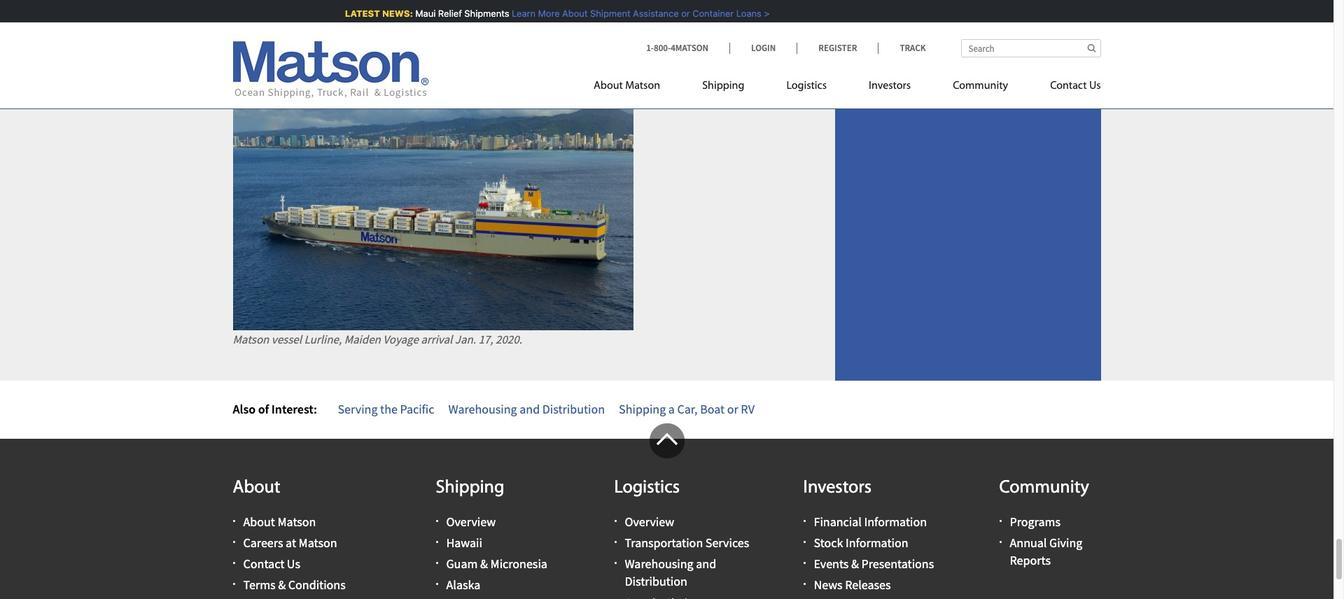 Task type: vqa. For each thing, say whether or not it's contained in the screenshot.


Task type: locate. For each thing, give the bounding box(es) containing it.
0 horizontal spatial overview link
[[447, 514, 496, 530]]

overview inside overview transportation services warehousing and distribution
[[625, 514, 675, 530]]

overview up the transportation
[[625, 514, 675, 530]]

us down search icon
[[1090, 81, 1101, 92]]

1 vertical spatial distribution
[[625, 574, 688, 590]]

the left pacific
[[380, 401, 398, 417]]

logistics down the backtop image
[[615, 479, 680, 498]]

0 vertical spatial of
[[432, 0, 443, 11]]

community
[[953, 81, 1009, 92], [1000, 479, 1090, 498]]

guam
[[447, 556, 478, 572]]

1 vertical spatial warehousing and distribution link
[[625, 556, 717, 590]]

search image
[[1088, 43, 1097, 53]]

0 horizontal spatial the
[[233, 15, 250, 31]]

1 horizontal spatial shipping
[[619, 401, 666, 417]]

blue matson logo with ocean, shipping, truck, rail and logistics written beneath it. image
[[233, 41, 429, 99]]

1 horizontal spatial warehousing and distribution link
[[625, 556, 717, 590]]

warehousing
[[449, 401, 517, 417], [625, 556, 694, 572]]

loans
[[735, 8, 760, 19]]

overview link for shipping
[[447, 514, 496, 530]]

the
[[389, 0, 409, 11]]

overview link up the transportation
[[625, 514, 675, 530]]

1 vertical spatial contact us link
[[243, 556, 300, 572]]

1 vertical spatial community
[[1000, 479, 1090, 498]]

1 horizontal spatial contact
[[1051, 81, 1087, 92]]

was right , in the left top of the page
[[389, 15, 409, 31]]

2020. right the 17,
[[496, 332, 523, 347]]

1 vertical spatial about matson link
[[243, 514, 316, 530]]

hawaii
[[447, 535, 483, 551]]

0 horizontal spatial warehousing
[[449, 401, 517, 417]]

warehousing down the transportation
[[625, 556, 694, 572]]

0 vertical spatial delivered
[[294, 0, 343, 11]]

1 vertical spatial 2020.
[[496, 332, 523, 347]]

0 vertical spatial warehousing and distribution link
[[449, 401, 605, 417]]

matsonia
[[335, 15, 383, 31]]

& right guam
[[481, 556, 488, 572]]

boat
[[701, 401, 725, 417]]

voyage
[[383, 332, 419, 347]]

news
[[814, 577, 843, 594]]

shipping up hawaii
[[436, 479, 505, 498]]

matson right at
[[299, 535, 337, 551]]

information
[[865, 514, 927, 530], [846, 535, 909, 551]]

community down search search field on the top right of page
[[953, 81, 1009, 92]]

overview for shipping
[[447, 514, 496, 530]]

0 vertical spatial us
[[1090, 81, 1101, 92]]

contact inside about matson careers at matson contact us terms & conditions
[[243, 556, 285, 572]]

us inside contact us link
[[1090, 81, 1101, 92]]

in inside vessel, was delivered in 2019. the last of the four new ships,
[[345, 0, 355, 11]]

of
[[432, 0, 443, 11], [258, 401, 269, 417]]

0 vertical spatial and
[[520, 401, 540, 417]]

track
[[900, 42, 926, 54]]

login
[[752, 42, 776, 54]]

logistics down register link
[[787, 81, 827, 92]]

delivered up ships,
[[294, 0, 343, 11]]

1 vertical spatial was
[[389, 15, 409, 31]]

shipping left a
[[619, 401, 666, 417]]

stock
[[814, 535, 844, 551]]

2 horizontal spatial shipping
[[703, 81, 745, 92]]

financial information stock information events & presentations news releases
[[814, 514, 935, 594]]

about inside top menu navigation
[[594, 81, 623, 92]]

overview inside overview hawaii guam & micronesia alaska
[[447, 514, 496, 530]]

1 horizontal spatial 2020.
[[496, 332, 523, 347]]

of inside vessel, was delivered in 2019. the last of the four new ships,
[[432, 0, 443, 11]]

1 horizontal spatial of
[[432, 0, 443, 11]]

2 overview link from the left
[[625, 514, 675, 530]]

transportation
[[625, 535, 703, 551]]

section
[[818, 0, 1119, 381]]

2020.
[[297, 35, 325, 51], [496, 332, 523, 347]]

information up events & presentations link
[[846, 535, 909, 551]]

0 vertical spatial distribution
[[543, 401, 605, 417]]

>
[[763, 8, 768, 19]]

and
[[520, 401, 540, 417], [696, 556, 717, 572]]

17,
[[479, 332, 493, 347]]

in up matsonia link
[[345, 0, 355, 11]]

serving the pacific link
[[338, 401, 435, 417]]

4matson
[[671, 42, 709, 54]]

1 vertical spatial us
[[287, 556, 300, 572]]

micronesia
[[491, 556, 548, 572]]

about matson link down 1-
[[594, 74, 682, 102]]

was inside vessel, was delivered in 2019. the last of the four new ships,
[[271, 0, 291, 11]]

1 horizontal spatial us
[[1090, 81, 1101, 92]]

careers at matson link
[[243, 535, 337, 551]]

0 horizontal spatial us
[[287, 556, 300, 572]]

1 horizontal spatial distribution
[[625, 574, 688, 590]]

0 vertical spatial warehousing
[[449, 401, 517, 417]]

the down vessel,
[[233, 15, 250, 31]]

warehousing right pacific
[[449, 401, 517, 417]]

0 vertical spatial contact
[[1051, 81, 1087, 92]]

events
[[814, 556, 849, 572]]

1 horizontal spatial contact us link
[[1030, 74, 1101, 102]]

0 horizontal spatial of
[[258, 401, 269, 417]]

contact us link
[[1030, 74, 1101, 102], [243, 556, 300, 572]]

contact
[[1051, 81, 1087, 92], [243, 556, 285, 572]]

delivered down the four
[[233, 35, 282, 51]]

footer
[[0, 424, 1334, 600]]

backtop image
[[650, 424, 685, 459]]

0 horizontal spatial and
[[520, 401, 540, 417]]

0 vertical spatial logistics
[[787, 81, 827, 92]]

overview link
[[447, 514, 496, 530], [625, 514, 675, 530]]

overview link for logistics
[[625, 514, 675, 530]]

shipping a car, boat or rv link
[[619, 401, 755, 417]]

about matson careers at matson contact us terms & conditions
[[243, 514, 346, 594]]

1 horizontal spatial and
[[696, 556, 717, 572]]

community up programs link
[[1000, 479, 1090, 498]]

1 vertical spatial logistics
[[615, 479, 680, 498]]

1 horizontal spatial &
[[481, 556, 488, 572]]

0 vertical spatial the
[[233, 15, 250, 31]]

about
[[561, 8, 586, 19], [594, 81, 623, 92], [233, 479, 280, 498], [243, 514, 275, 530]]

0 horizontal spatial contact
[[243, 556, 285, 572]]

latest
[[343, 8, 378, 19]]

0 horizontal spatial logistics
[[615, 479, 680, 498]]

delivered inside vessel, was delivered in 2019. the last of the four new ships,
[[294, 0, 343, 11]]

investors
[[869, 81, 911, 92], [804, 479, 872, 498]]

jan.
[[455, 332, 476, 347]]

matson vessel lurline, maiden voyage arrival jan. 17, 2020.
[[233, 332, 523, 347]]

1 vertical spatial delivered
[[233, 35, 282, 51]]

1 horizontal spatial was
[[389, 15, 409, 31]]

about matson link for shipping link
[[594, 74, 682, 102]]

0 vertical spatial in
[[345, 0, 355, 11]]

matson down 1-
[[626, 81, 661, 92]]

about inside about matson careers at matson contact us terms & conditions
[[243, 514, 275, 530]]

1 vertical spatial warehousing
[[625, 556, 694, 572]]

in
[[345, 0, 355, 11], [285, 35, 295, 51]]

1 overview from the left
[[447, 514, 496, 530]]

0 horizontal spatial shipping
[[436, 479, 505, 498]]

0 vertical spatial investors
[[869, 81, 911, 92]]

investors link
[[848, 74, 932, 102]]

0 horizontal spatial &
[[278, 577, 286, 594]]

2 horizontal spatial &
[[852, 556, 859, 572]]

contact us link down careers
[[243, 556, 300, 572]]

1 horizontal spatial or
[[728, 401, 739, 417]]

1 horizontal spatial about matson link
[[594, 74, 682, 102]]

& inside overview hawaii guam & micronesia alaska
[[481, 556, 488, 572]]

2 overview from the left
[[625, 514, 675, 530]]

1 overview link from the left
[[447, 514, 496, 530]]

investors inside top menu navigation
[[869, 81, 911, 92]]

shipping down 4matson
[[703, 81, 745, 92]]

0 horizontal spatial distribution
[[543, 401, 605, 417]]

0 vertical spatial or
[[680, 8, 689, 19]]

was inside , was delivered in 2020.
[[389, 15, 409, 31]]

overview link up hawaii
[[447, 514, 496, 530]]

2 vertical spatial shipping
[[436, 479, 505, 498]]

0 horizontal spatial delivered
[[233, 35, 282, 51]]

investors down track 'link' on the top right
[[869, 81, 911, 92]]

about matson link
[[594, 74, 682, 102], [243, 514, 316, 530]]

Search search field
[[961, 39, 1101, 57]]

0 vertical spatial shipping
[[703, 81, 745, 92]]

0 horizontal spatial 2020.
[[297, 35, 325, 51]]

about for about
[[233, 479, 280, 498]]

delivered
[[294, 0, 343, 11], [233, 35, 282, 51]]

1 vertical spatial contact
[[243, 556, 285, 572]]

1 vertical spatial shipping
[[619, 401, 666, 417]]

& up "news releases" link
[[852, 556, 859, 572]]

0 vertical spatial information
[[865, 514, 927, 530]]

distribution
[[543, 401, 605, 417], [625, 574, 688, 590]]

1 horizontal spatial in
[[345, 0, 355, 11]]

1 vertical spatial the
[[380, 401, 398, 417]]

contact us link down search icon
[[1030, 74, 1101, 102]]

of right also
[[258, 401, 269, 417]]

0 vertical spatial about matson link
[[594, 74, 682, 102]]

warehousing and distribution link
[[449, 401, 605, 417], [625, 556, 717, 590]]

1 vertical spatial in
[[285, 35, 295, 51]]

us up terms & conditions link
[[287, 556, 300, 572]]

or left rv
[[728, 401, 739, 417]]

1 vertical spatial information
[[846, 535, 909, 551]]

in inside , was delivered in 2020.
[[285, 35, 295, 51]]

in for 2019.
[[345, 0, 355, 11]]

delivered inside , was delivered in 2020.
[[233, 35, 282, 51]]

and inside overview transportation services warehousing and distribution
[[696, 556, 717, 572]]

0 horizontal spatial warehousing and distribution link
[[449, 401, 605, 417]]

container
[[691, 8, 732, 19]]

login link
[[730, 42, 797, 54]]

None search field
[[961, 39, 1101, 57]]

information up stock information "link" at the right bottom
[[865, 514, 927, 530]]

stock information link
[[814, 535, 909, 551]]

&
[[481, 556, 488, 572], [852, 556, 859, 572], [278, 577, 286, 594]]

0 vertical spatial contact us link
[[1030, 74, 1101, 102]]

of right last
[[432, 0, 443, 11]]

0 vertical spatial community
[[953, 81, 1009, 92]]

about matson link up "careers at matson" link
[[243, 514, 316, 530]]

1 horizontal spatial warehousing
[[625, 556, 694, 572]]

2020. down ships,
[[297, 35, 325, 51]]

contact inside top menu navigation
[[1051, 81, 1087, 92]]

logistics inside top menu navigation
[[787, 81, 827, 92]]

0 horizontal spatial overview
[[447, 514, 496, 530]]

,
[[383, 15, 386, 31]]

matson left vessel
[[233, 332, 269, 347]]

overview up hawaii
[[447, 514, 496, 530]]

investors up financial
[[804, 479, 872, 498]]

0 vertical spatial 2020.
[[297, 35, 325, 51]]

warehousing and distribution
[[449, 401, 605, 417]]

giving
[[1050, 535, 1083, 551]]

shipping inside top menu navigation
[[703, 81, 745, 92]]

learn
[[510, 8, 534, 19]]

0 horizontal spatial about matson link
[[243, 514, 316, 530]]

1 horizontal spatial delivered
[[294, 0, 343, 11]]

was up new
[[271, 0, 291, 11]]

the
[[233, 15, 250, 31], [380, 401, 398, 417]]

& right terms
[[278, 577, 286, 594]]

1 horizontal spatial overview
[[625, 514, 675, 530]]

or
[[680, 8, 689, 19], [728, 401, 739, 417]]

contact down careers
[[243, 556, 285, 572]]

1 horizontal spatial overview link
[[625, 514, 675, 530]]

0 horizontal spatial was
[[271, 0, 291, 11]]

in for 2020.
[[285, 35, 295, 51]]

delivered for 2020.
[[233, 35, 282, 51]]

also
[[233, 401, 256, 417]]

footer containing about
[[0, 424, 1334, 600]]

or left container
[[680, 8, 689, 19]]

0 horizontal spatial in
[[285, 35, 295, 51]]

1 vertical spatial and
[[696, 556, 717, 572]]

contact down search search field on the top right of page
[[1051, 81, 1087, 92]]

1 horizontal spatial logistics
[[787, 81, 827, 92]]

in down new
[[285, 35, 295, 51]]

0 vertical spatial was
[[271, 0, 291, 11]]



Task type: describe. For each thing, give the bounding box(es) containing it.
careers
[[243, 535, 283, 551]]

shipping a car, boat or rv
[[619, 401, 755, 417]]

programs annual giving reports
[[1010, 514, 1083, 569]]

was for vessel,
[[271, 0, 291, 11]]

800-
[[654, 42, 671, 54]]

about matson
[[594, 81, 661, 92]]

vessel
[[272, 332, 302, 347]]

reports
[[1010, 553, 1051, 569]]

car,
[[678, 401, 698, 417]]

vessel,
[[233, 0, 268, 11]]

register
[[819, 42, 858, 54]]

releases
[[846, 577, 891, 594]]

& inside financial information stock information events & presentations news releases
[[852, 556, 859, 572]]

programs
[[1010, 514, 1061, 530]]

rv
[[741, 401, 755, 417]]

lurline,
[[304, 332, 342, 347]]

delivered for 2019.
[[294, 0, 343, 11]]

serving the pacific
[[338, 401, 435, 417]]

interest:
[[272, 401, 317, 417]]

1 vertical spatial or
[[728, 401, 739, 417]]

shipment
[[589, 8, 629, 19]]

register link
[[797, 42, 879, 54]]

matsonia link
[[335, 15, 383, 31]]

maui
[[414, 8, 434, 19]]

annual giving reports link
[[1010, 535, 1083, 569]]

at
[[286, 535, 296, 551]]

annual
[[1010, 535, 1047, 551]]

contact us
[[1051, 81, 1101, 92]]

& inside about matson careers at matson contact us terms & conditions
[[278, 577, 286, 594]]

arrival
[[421, 332, 453, 347]]

ships,
[[302, 15, 332, 31]]

logistics link
[[766, 74, 848, 102]]

overview transportation services warehousing and distribution
[[625, 514, 750, 590]]

community inside top menu navigation
[[953, 81, 1009, 92]]

shipping link
[[682, 74, 766, 102]]

vessel, was delivered in 2019. the last of the four new ships,
[[233, 0, 443, 31]]

alaska
[[447, 577, 481, 594]]

matson up at
[[278, 514, 316, 530]]

four
[[253, 15, 274, 31]]

1 vertical spatial of
[[258, 401, 269, 417]]

news releases link
[[814, 577, 891, 594]]

about for about matson careers at matson contact us terms & conditions
[[243, 514, 275, 530]]

, was delivered in 2020.
[[233, 15, 409, 51]]

community inside footer
[[1000, 479, 1090, 498]]

1-800-4matson link
[[647, 42, 730, 54]]

learn more about shipment assistance or container loans > link
[[510, 8, 768, 19]]

about for about matson
[[594, 81, 623, 92]]

events & presentations link
[[814, 556, 935, 572]]

1-
[[647, 42, 654, 54]]

last
[[411, 0, 430, 11]]

financial
[[814, 514, 862, 530]]

the inside vessel, was delivered in 2019. the last of the four new ships,
[[233, 15, 250, 31]]

top menu navigation
[[594, 74, 1101, 102]]

2019.
[[358, 0, 386, 11]]

overview for logistics
[[625, 514, 675, 530]]

us inside about matson careers at matson contact us terms & conditions
[[287, 556, 300, 572]]

1 horizontal spatial the
[[380, 401, 398, 417]]

latest news: maui relief shipments learn more about shipment assistance or container loans >
[[343, 8, 768, 19]]

community link
[[932, 74, 1030, 102]]

pacific
[[400, 401, 435, 417]]

matson inside top menu navigation
[[626, 81, 661, 92]]

shipments
[[463, 8, 508, 19]]

more
[[537, 8, 558, 19]]

warehousing inside overview transportation services warehousing and distribution
[[625, 556, 694, 572]]

track link
[[879, 42, 926, 54]]

about matson link for "careers at matson" link
[[243, 514, 316, 530]]

maiden
[[344, 332, 381, 347]]

transportation services link
[[625, 535, 750, 551]]

alaska link
[[447, 577, 481, 594]]

guam & micronesia link
[[447, 556, 548, 572]]

overview hawaii guam & micronesia alaska
[[447, 514, 548, 594]]

news:
[[381, 8, 411, 19]]

2020. inside , was delivered in 2020.
[[297, 35, 325, 51]]

assistance
[[632, 8, 677, 19]]

0 horizontal spatial or
[[680, 8, 689, 19]]

hawaii link
[[447, 535, 483, 551]]

distribution inside overview transportation services warehousing and distribution
[[625, 574, 688, 590]]

financial information link
[[814, 514, 927, 530]]

programs link
[[1010, 514, 1061, 530]]

new
[[277, 15, 299, 31]]

serving
[[338, 401, 378, 417]]

a
[[669, 401, 675, 417]]

terms
[[243, 577, 276, 594]]

conditions
[[288, 577, 346, 594]]

was for ,
[[389, 15, 409, 31]]

services
[[706, 535, 750, 551]]

relief
[[437, 8, 460, 19]]

1-800-4matson
[[647, 42, 709, 54]]

terms & conditions link
[[243, 577, 346, 594]]

presentations
[[862, 556, 935, 572]]

1 vertical spatial investors
[[804, 479, 872, 498]]

0 horizontal spatial contact us link
[[243, 556, 300, 572]]

also of interest:
[[233, 401, 317, 417]]



